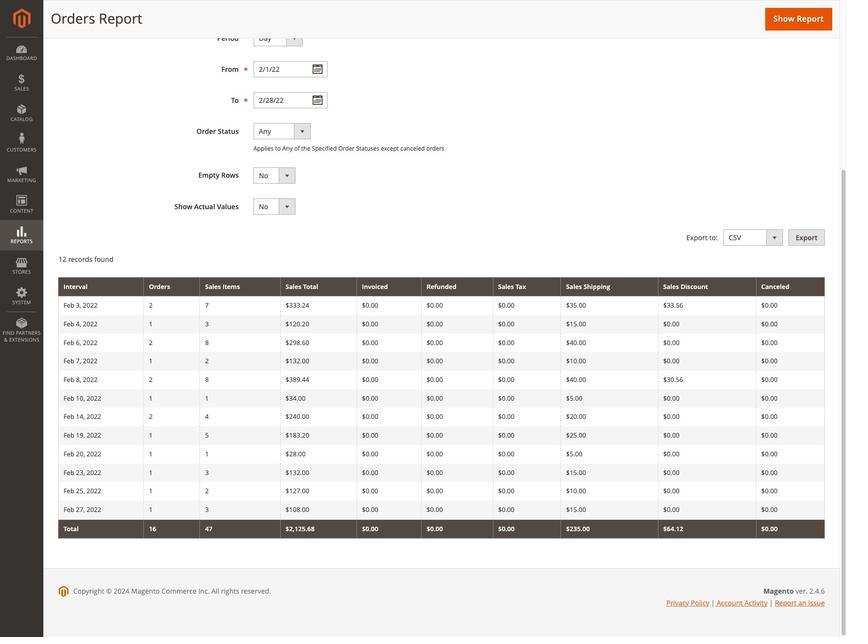 Task type: locate. For each thing, give the bounding box(es) containing it.
None text field
[[254, 92, 328, 109]]

None text field
[[254, 61, 328, 77]]

magento admin panel image
[[13, 8, 30, 29]]

menu bar
[[0, 37, 43, 348]]



